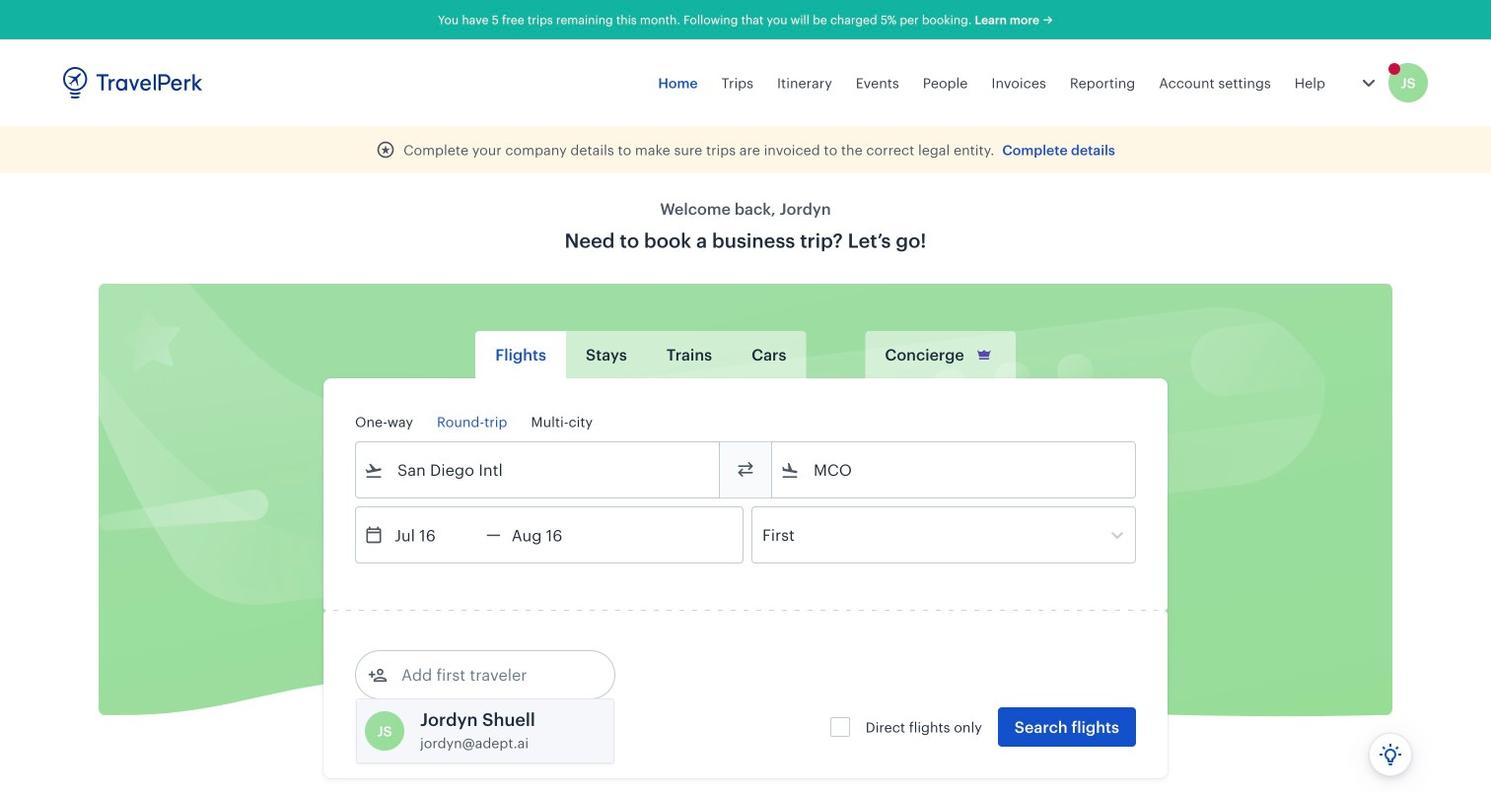Task type: describe. For each thing, give the bounding box(es) containing it.
Depart text field
[[384, 508, 486, 563]]



Task type: locate. For each thing, give the bounding box(es) containing it.
From search field
[[384, 455, 693, 486]]

Add first traveler search field
[[388, 660, 593, 691]]

To search field
[[800, 455, 1110, 486]]

Return text field
[[501, 508, 603, 563]]



